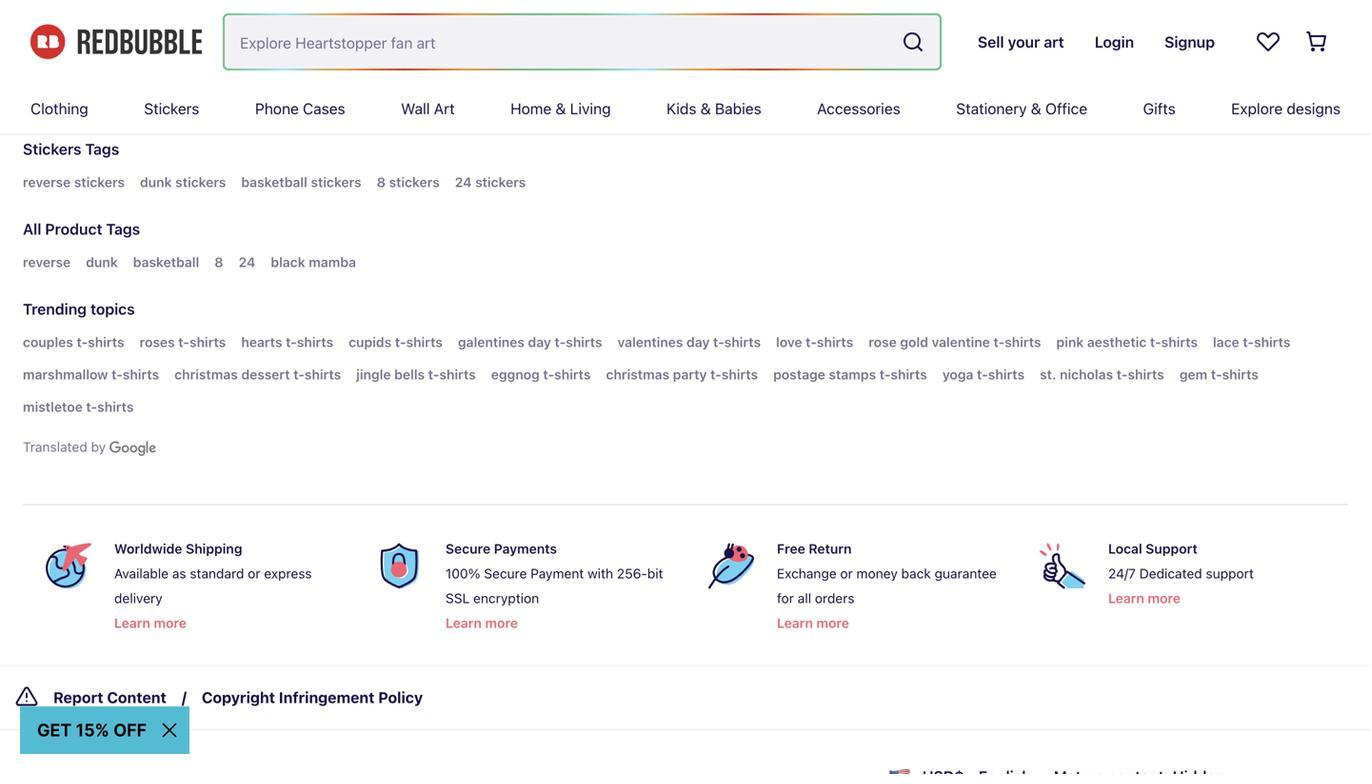 Task type: describe. For each thing, give the bounding box(es) containing it.
2 vertical spatial dunk
[[86, 254, 118, 270]]

t- down trending topics
[[77, 334, 88, 350]]

pink
[[1056, 334, 1084, 350]]

christmas party t-shirts link
[[606, 363, 758, 386]]

kids & babies
[[667, 99, 761, 118]]

shirts inside love t-shirts link
[[817, 334, 853, 350]]

explore designs link
[[1231, 84, 1341, 133]]

home
[[510, 99, 551, 118]]

translated by google image
[[109, 439, 156, 457]]

basketball link
[[133, 251, 199, 274]]

local
[[1108, 541, 1142, 556]]

0 vertical spatial tags
[[85, 140, 119, 158]]

learn inside secure payments 100% secure payment with 256-bit ssl encryption learn more
[[446, 615, 482, 631]]

gifts
[[1143, 99, 1176, 118]]

reverse stickers
[[23, 174, 125, 190]]

marshmallow t-shirts link
[[23, 363, 159, 386]]

mistletoe t-shirts
[[23, 399, 134, 415]]

roses t-shirts link
[[140, 331, 226, 354]]

search image for 8 stickers
[[589, 3, 605, 19]]

st. nicholas t-shirts link
[[1040, 363, 1164, 386]]

1 horizontal spatial basketball stickers
[[409, 2, 544, 20]]

8 stickers link
[[377, 171, 440, 194]]

valentines day t-shirts
[[618, 334, 761, 350]]

product
[[45, 220, 102, 238]]

christmas for christmas party t-shirts
[[606, 366, 669, 382]]

secure payments 100% secure payment with 256-bit ssl encryption learn more
[[446, 541, 663, 631]]

2 vertical spatial 8
[[214, 254, 223, 270]]

1 vertical spatial dunk
[[140, 174, 172, 190]]

1 vertical spatial basketball stickers
[[241, 174, 361, 190]]

back
[[901, 565, 931, 581]]

phone cases
[[255, 99, 345, 118]]

t- right gem
[[1211, 366, 1222, 382]]

valentines
[[618, 334, 683, 350]]

standard
[[190, 565, 244, 581]]

worldwide
[[114, 541, 182, 556]]

t- down rose
[[879, 366, 891, 382]]

kids
[[667, 99, 696, 118]]

gold
[[900, 334, 928, 350]]

search image
[[729, 3, 744, 19]]

reverse for reverse stickers
[[23, 174, 71, 190]]

2 horizontal spatial 24
[[751, 2, 770, 20]]

learn more link for worldwide shipping available as standard or express delivery learn more
[[114, 612, 187, 635]]

shirts inside hearts t-shirts link
[[297, 334, 333, 350]]

kids & babies link
[[667, 84, 761, 133]]

search image for basketball stickers
[[386, 3, 401, 19]]

with
[[587, 565, 613, 581]]

or inside worldwide shipping available as standard or express delivery learn more
[[248, 565, 260, 581]]

stickers for stickers
[[144, 99, 199, 118]]

cupids t-shirts link
[[349, 331, 443, 354]]

t- up eggnog t-shirts
[[555, 334, 566, 350]]

support
[[1206, 565, 1254, 581]]

shirts inside couples t-shirts link
[[88, 334, 124, 350]]

0 vertical spatial secure
[[446, 541, 490, 556]]

trending
[[23, 300, 87, 318]]

christmas for christmas dessert t-shirts
[[174, 366, 238, 382]]

shirts inside christmas dessert t-shirts link
[[305, 366, 341, 382]]

1 vertical spatial secure
[[484, 565, 527, 581]]

couples
[[23, 334, 73, 350]]

shirts inside st. nicholas t-shirts link
[[1128, 366, 1164, 382]]

christmas dessert t-shirts
[[174, 366, 341, 382]]

home & living link
[[510, 84, 611, 133]]

stickers for stickers tags
[[23, 140, 81, 158]]

24/7
[[1108, 565, 1136, 581]]

0 vertical spatial dunk stickers
[[244, 2, 340, 20]]

christmas dessert t-shirts link
[[174, 363, 341, 386]]

1 vertical spatial 8 stickers
[[377, 174, 440, 190]]

t- right the aesthetic
[[1150, 334, 1161, 350]]

black
[[271, 254, 305, 270]]

& for kids
[[700, 99, 711, 118]]

learn more link for free return exchange or money back guarantee for all orders learn more
[[777, 612, 849, 635]]

t- right dessert
[[293, 366, 305, 382]]

worldwide shipping available as standard or express delivery learn more
[[114, 541, 312, 631]]

wall art
[[401, 99, 455, 118]]

basketball stickers link
[[241, 171, 361, 194]]

100%
[[446, 565, 480, 581]]

postage stamps t-shirts link
[[773, 363, 927, 386]]

24 inside "link"
[[455, 174, 472, 190]]

jingle
[[356, 366, 391, 382]]

exchange
[[777, 565, 837, 581]]

valentines day t-shirts link
[[618, 331, 761, 354]]

jingle bells t-shirts link
[[356, 363, 476, 386]]

yoga  t-shirts link
[[942, 363, 1025, 386]]

day for valentines
[[686, 334, 710, 350]]

learn inside free return exchange or money back guarantee for all orders learn more
[[777, 615, 813, 631]]

free return element
[[701, 535, 1002, 635]]

shirts inside the christmas party t-shirts link
[[721, 366, 758, 382]]

ssl
[[446, 590, 470, 606]]

yoga  t-shirts
[[942, 366, 1025, 382]]

postage
[[773, 366, 825, 382]]

marshmallow t-shirts
[[23, 366, 159, 382]]

living
[[570, 99, 611, 118]]

stationery & office link
[[956, 84, 1087, 133]]

t- down the pink aesthetic t-shirts link
[[1117, 366, 1128, 382]]

rose gold valentine t-shirts link
[[869, 331, 1041, 354]]

home & living
[[510, 99, 611, 118]]

1 vertical spatial stickers link
[[23, 140, 81, 158]]

t- right roses on the top
[[178, 334, 189, 350]]

bells
[[394, 366, 425, 382]]

support
[[1146, 541, 1198, 556]]

all
[[798, 590, 811, 606]]

learn more link for secure payments 100% secure payment with 256-bit ssl encryption learn more
[[446, 612, 518, 635]]

lace
[[1213, 334, 1239, 350]]

learn more link for local support 24/7 dedicated support learn more
[[1108, 587, 1181, 610]]

dunk link
[[86, 251, 118, 274]]

gifts link
[[1143, 84, 1176, 133]]

Search term search field
[[225, 15, 894, 69]]

redbubble logo image
[[30, 24, 202, 59]]

policy
[[378, 688, 423, 706]]

copyright infringement policy
[[202, 688, 423, 706]]

1 vertical spatial tags
[[106, 220, 140, 238]]

t- right bells
[[428, 366, 439, 382]]

shirts inside postage stamps t-shirts link
[[891, 366, 927, 382]]

rose gold valentine t-shirts
[[869, 334, 1041, 350]]

clothing link
[[30, 84, 88, 133]]

galentines day t-shirts
[[458, 334, 602, 350]]

office
[[1045, 99, 1087, 118]]

eggnog t-shirts
[[491, 366, 591, 382]]

hearts
[[241, 334, 282, 350]]

couples t-shirts link
[[23, 331, 124, 354]]

worldwide shipping element
[[38, 535, 339, 635]]

2 horizontal spatial basketball
[[409, 2, 483, 20]]

st.
[[1040, 366, 1056, 382]]

st. nicholas t-shirts
[[1040, 366, 1164, 382]]

cupids
[[349, 334, 392, 350]]

marshmallow
[[23, 366, 108, 382]]

jingle bells t-shirts
[[356, 366, 476, 382]]

mistletoe
[[23, 399, 83, 415]]



Task type: locate. For each thing, give the bounding box(es) containing it.
all
[[23, 220, 41, 238]]

secure up encryption
[[484, 565, 527, 581]]

1 horizontal spatial search image
[[386, 3, 401, 19]]

shirts right lace
[[1254, 334, 1290, 350]]

tags up the reverse stickers
[[85, 140, 119, 158]]

trending topics
[[23, 300, 135, 318]]

0 vertical spatial 24 stickers
[[751, 2, 831, 20]]

wall art link
[[401, 84, 455, 133]]

secure up 100% at the bottom
[[446, 541, 490, 556]]

eggnog t-shirts link
[[491, 363, 591, 386]]

24
[[751, 2, 770, 20], [455, 174, 472, 190], [239, 254, 255, 270]]

more down encryption
[[485, 615, 518, 631]]

report content link
[[53, 681, 186, 714]]

day for galentines
[[528, 334, 551, 350]]

christmas down valentines
[[606, 366, 669, 382]]

more down orders
[[816, 615, 849, 631]]

bit
[[647, 565, 663, 581]]

shirts inside jingle bells t-shirts link
[[439, 366, 476, 382]]

2 search image from the left
[[386, 3, 401, 19]]

local support image
[[1040, 543, 1085, 589]]

1 horizontal spatial stickers link
[[144, 84, 199, 133]]

t- right eggnog
[[543, 366, 554, 382]]

more inside secure payments 100% secure payment with 256-bit ssl encryption learn more
[[485, 615, 518, 631]]

0 horizontal spatial basketball
[[133, 254, 199, 270]]

learn more link down ssl
[[446, 612, 518, 635]]

shirts inside cupids t-shirts link
[[406, 334, 443, 350]]

encryption
[[473, 590, 539, 606]]

t- up mistletoe t-shirts
[[111, 366, 123, 382]]

3 & from the left
[[1031, 99, 1041, 118]]

day up party
[[686, 334, 710, 350]]

8 link
[[214, 251, 223, 274]]

learn more link inside secure payments element
[[446, 612, 518, 635]]

hearts t-shirts link
[[241, 331, 333, 354]]

local support 24/7 dedicated support learn more
[[1108, 541, 1254, 606]]

or left express
[[248, 565, 260, 581]]

shirts down hearts t-shirts link
[[305, 366, 341, 382]]

shirts right hearts
[[297, 334, 333, 350]]

2 & from the left
[[700, 99, 711, 118]]

0 vertical spatial stickers link
[[144, 84, 199, 133]]

t- right love
[[806, 334, 817, 350]]

0 vertical spatial 8
[[612, 2, 622, 20]]

shirts down galentines
[[439, 366, 476, 382]]

more inside worldwide shipping available as standard or express delivery learn more
[[154, 615, 187, 631]]

2 or from the left
[[840, 565, 853, 581]]

1 vertical spatial dunk stickers
[[140, 174, 226, 190]]

0 vertical spatial 24
[[751, 2, 770, 20]]

cases
[[303, 99, 345, 118]]

& left office
[[1031, 99, 1041, 118]]

lace t-shirts link
[[1213, 331, 1290, 354]]

topics
[[90, 300, 135, 318]]

2 horizontal spatial &
[[1031, 99, 1041, 118]]

menu bar containing clothing
[[30, 84, 1341, 133]]

learn more link down delivery
[[114, 612, 187, 635]]

footer
[[0, 729, 1371, 774]]

0 vertical spatial dunk
[[244, 2, 280, 20]]

dunk stickers
[[244, 2, 340, 20], [140, 174, 226, 190]]

more down delivery
[[154, 615, 187, 631]]

& for home
[[555, 99, 566, 118]]

2 horizontal spatial 8
[[612, 2, 622, 20]]

hearts t-shirts
[[241, 334, 333, 350]]

express
[[264, 565, 312, 581]]

stickers link up "dunk stickers" link
[[144, 84, 199, 133]]

& right kids
[[700, 99, 711, 118]]

t- up christmas party t-shirts
[[713, 334, 724, 350]]

0 horizontal spatial search image
[[221, 3, 236, 19]]

3 search image from the left
[[589, 3, 605, 19]]

2 christmas from the left
[[606, 366, 669, 382]]

galentines day t-shirts link
[[458, 331, 602, 354]]

1 vertical spatial 24 stickers
[[455, 174, 526, 190]]

translated by
[[23, 439, 109, 455]]

t- right "cupids"
[[395, 334, 406, 350]]

shirts inside rose gold valentine t-shirts link
[[1005, 334, 1041, 350]]

0 vertical spatial basketball stickers
[[409, 2, 544, 20]]

learn more link down all
[[777, 612, 849, 635]]

or up orders
[[840, 565, 853, 581]]

t- up the yoga  t-shirts
[[993, 334, 1005, 350]]

report
[[53, 688, 103, 706]]

learn down the 24/7
[[1108, 590, 1144, 606]]

0 vertical spatial stickers
[[144, 99, 199, 118]]

dunk stickers link
[[140, 171, 226, 194]]

accessories
[[817, 99, 900, 118]]

more inside local support 24/7 dedicated support learn more
[[1148, 590, 1181, 606]]

shirts down galentines day t-shirts link
[[554, 366, 591, 382]]

1 horizontal spatial 24 stickers
[[751, 2, 831, 20]]

babies
[[715, 99, 761, 118]]

shirts inside lace t-shirts link
[[1254, 334, 1290, 350]]

& left living
[[555, 99, 566, 118]]

1 day from the left
[[528, 334, 551, 350]]

1 vertical spatial basketball
[[241, 174, 307, 190]]

cupids t-shirts
[[349, 334, 443, 350]]

shirts
[[88, 334, 124, 350], [189, 334, 226, 350], [297, 334, 333, 350], [406, 334, 443, 350], [566, 334, 602, 350], [724, 334, 761, 350], [817, 334, 853, 350], [1005, 334, 1041, 350], [1161, 334, 1198, 350], [1254, 334, 1290, 350], [123, 366, 159, 382], [305, 366, 341, 382], [439, 366, 476, 382], [554, 366, 591, 382], [721, 366, 758, 382], [891, 366, 927, 382], [988, 366, 1025, 382], [1128, 366, 1164, 382], [1222, 366, 1259, 382], [97, 399, 134, 415]]

shirts inside roses t-shirts link
[[189, 334, 226, 350]]

free return exchange or money back guarantee for all orders learn more
[[777, 541, 997, 631]]

t- right yoga at the top right of the page
[[977, 366, 988, 382]]

galentines
[[458, 334, 525, 350]]

learn down all
[[777, 615, 813, 631]]

search image for dunk stickers
[[221, 3, 236, 19]]

day up eggnog t-shirts
[[528, 334, 551, 350]]

learn more link inside free return element
[[777, 612, 849, 635]]

reverse link
[[23, 251, 71, 274]]

shirts down roses on the top
[[123, 366, 159, 382]]

1 search image from the left
[[221, 3, 236, 19]]

0 horizontal spatial 24 stickers
[[455, 174, 526, 190]]

shirts up jingle bells t-shirts
[[406, 334, 443, 350]]

copyright infringement policy link
[[202, 681, 423, 714]]

secure
[[446, 541, 490, 556], [484, 565, 527, 581]]

0 horizontal spatial basketball stickers
[[241, 174, 361, 190]]

love t-shirts link
[[776, 331, 853, 354]]

0 horizontal spatial dunk stickers
[[140, 174, 226, 190]]

1 vertical spatial 24
[[455, 174, 472, 190]]

designs
[[1287, 99, 1341, 118]]

shipping
[[186, 541, 242, 556]]

free return image
[[708, 543, 754, 589]]

delivery
[[114, 590, 163, 606]]

learn more link inside local support element
[[1108, 587, 1181, 610]]

stamps
[[829, 366, 876, 382]]

love
[[776, 334, 802, 350]]

learn down ssl
[[446, 615, 482, 631]]

0 horizontal spatial 8
[[214, 254, 223, 270]]

reverse for reverse
[[23, 254, 71, 270]]

0 horizontal spatial stickers
[[23, 140, 81, 158]]

reverse down all
[[23, 254, 71, 270]]

return
[[809, 541, 852, 556]]

guarantee
[[935, 565, 997, 581]]

0 horizontal spatial &
[[555, 99, 566, 118]]

clothing
[[30, 99, 88, 118]]

stickers up the reverse stickers
[[23, 140, 81, 158]]

0 horizontal spatial 24
[[239, 254, 255, 270]]

report content
[[53, 688, 166, 706]]

shirts right party
[[721, 366, 758, 382]]

1 vertical spatial 8
[[377, 174, 386, 190]]

explore
[[1231, 99, 1283, 118]]

0 vertical spatial 8 stickers
[[612, 2, 683, 20]]

shirts up gem
[[1161, 334, 1198, 350]]

1 & from the left
[[555, 99, 566, 118]]

pink aesthetic t-shirts
[[1056, 334, 1198, 350]]

basketball stickers
[[409, 2, 544, 20], [241, 174, 361, 190]]

1 horizontal spatial 8
[[377, 174, 386, 190]]

worldwide shipping image
[[46, 543, 91, 589]]

1 horizontal spatial day
[[686, 334, 710, 350]]

0 horizontal spatial 8 stickers
[[377, 174, 440, 190]]

roses
[[140, 334, 175, 350]]

secure payments image
[[377, 543, 423, 589]]

gem
[[1179, 366, 1207, 382]]

2 reverse from the top
[[23, 254, 71, 270]]

stickers inside "link"
[[475, 174, 526, 190]]

1 horizontal spatial dunk
[[140, 174, 172, 190]]

shirts up "postage stamps t-shirts"
[[817, 334, 853, 350]]

24 stickers right search image
[[751, 2, 831, 20]]

24 right "8" link
[[239, 254, 255, 270]]

explore designs
[[1231, 99, 1341, 118]]

0 horizontal spatial dunk
[[86, 254, 118, 270]]

shirts left love
[[724, 334, 761, 350]]

24 link
[[239, 251, 255, 274]]

shirts inside yoga  t-shirts link
[[988, 366, 1025, 382]]

24 right 8 stickers link
[[455, 174, 472, 190]]

black mamba
[[271, 254, 356, 270]]

24 right search image
[[751, 2, 770, 20]]

shirts down lace t-shirts link
[[1222, 366, 1259, 382]]

learn more link inside "worldwide shipping" element
[[114, 612, 187, 635]]

2 vertical spatial 24
[[239, 254, 255, 270]]

0 vertical spatial basketball
[[409, 2, 483, 20]]

shirts inside marshmallow t-shirts link
[[123, 366, 159, 382]]

mamba
[[309, 254, 356, 270]]

or
[[248, 565, 260, 581], [840, 565, 853, 581]]

0 horizontal spatial or
[[248, 565, 260, 581]]

1 horizontal spatial basketball
[[241, 174, 307, 190]]

shirts down the pink aesthetic t-shirts link
[[1128, 366, 1164, 382]]

1 horizontal spatial dunk stickers
[[244, 2, 340, 20]]

1 horizontal spatial &
[[700, 99, 711, 118]]

0 horizontal spatial christmas
[[174, 366, 238, 382]]

shirts down topics
[[88, 334, 124, 350]]

shirts down gold
[[891, 366, 927, 382]]

0 vertical spatial reverse
[[23, 174, 71, 190]]

pink aesthetic t-shirts link
[[1056, 331, 1198, 354]]

& for stationery
[[1031, 99, 1041, 118]]

24 stickers link
[[455, 171, 526, 194]]

0 horizontal spatial day
[[528, 334, 551, 350]]

trust signals element
[[23, 520, 1348, 650]]

reverse down stickers tags
[[23, 174, 71, 190]]

tags up dunk link
[[106, 220, 140, 238]]

t- right party
[[710, 366, 722, 382]]

1 or from the left
[[248, 565, 260, 581]]

love t-shirts
[[776, 334, 853, 350]]

phone
[[255, 99, 299, 118]]

wall
[[401, 99, 430, 118]]

secure payments element
[[369, 535, 670, 635]]

None field
[[225, 15, 940, 69]]

1 horizontal spatial stickers
[[144, 99, 199, 118]]

stationery
[[956, 99, 1027, 118]]

menu bar
[[30, 84, 1341, 133]]

payment
[[531, 565, 584, 581]]

1 vertical spatial stickers
[[23, 140, 81, 158]]

reverse stickers link
[[23, 171, 125, 194]]

shirts inside the pink aesthetic t-shirts link
[[1161, 334, 1198, 350]]

shirts up eggnog t-shirts
[[566, 334, 602, 350]]

or inside free return exchange or money back guarantee for all orders learn more
[[840, 565, 853, 581]]

t- right lace
[[1243, 334, 1254, 350]]

copyright
[[202, 688, 275, 706]]

more inside free return exchange or money back guarantee for all orders learn more
[[816, 615, 849, 631]]

t- down marshmallow t-shirts link
[[86, 399, 97, 415]]

t- right hearts
[[286, 334, 297, 350]]

nicholas
[[1060, 366, 1113, 382]]

shirts inside galentines day t-shirts link
[[566, 334, 602, 350]]

1 horizontal spatial christmas
[[606, 366, 669, 382]]

8 stickers left search image
[[612, 2, 683, 20]]

tags
[[85, 140, 119, 158], [106, 220, 140, 238]]

0 horizontal spatial stickers link
[[23, 140, 81, 158]]

accessories link
[[817, 84, 900, 133]]

more down dedicated at the right
[[1148, 590, 1181, 606]]

rose
[[869, 334, 897, 350]]

available
[[114, 565, 169, 581]]

stickers inside menu bar
[[144, 99, 199, 118]]

shirts up st.
[[1005, 334, 1041, 350]]

1 reverse from the top
[[23, 174, 71, 190]]

search image
[[221, 3, 236, 19], [386, 3, 401, 19], [589, 3, 605, 19]]

2 day from the left
[[686, 334, 710, 350]]

shirts down marshmallow t-shirts link
[[97, 399, 134, 415]]

learn more link down the 24/7
[[1108, 587, 1181, 610]]

1 horizontal spatial 8 stickers
[[612, 2, 683, 20]]

stickers link up the reverse stickers
[[23, 140, 81, 158]]

roses t-shirts
[[140, 334, 226, 350]]

2 horizontal spatial dunk
[[244, 2, 280, 20]]

gem t-shirts
[[1179, 366, 1259, 382]]

art
[[434, 99, 455, 118]]

1 vertical spatial reverse
[[23, 254, 71, 270]]

shirts inside eggnog t-shirts link
[[554, 366, 591, 382]]

2 horizontal spatial search image
[[589, 3, 605, 19]]

shirts inside mistletoe t-shirts link
[[97, 399, 134, 415]]

free
[[777, 541, 805, 556]]

money
[[856, 565, 898, 581]]

gem t-shirts link
[[1179, 363, 1259, 386]]

learn down delivery
[[114, 615, 150, 631]]

for
[[777, 590, 794, 606]]

t-
[[77, 334, 88, 350], [178, 334, 189, 350], [286, 334, 297, 350], [395, 334, 406, 350], [555, 334, 566, 350], [713, 334, 724, 350], [806, 334, 817, 350], [993, 334, 1005, 350], [1150, 334, 1161, 350], [1243, 334, 1254, 350], [111, 366, 123, 382], [293, 366, 305, 382], [428, 366, 439, 382], [543, 366, 554, 382], [710, 366, 722, 382], [879, 366, 891, 382], [977, 366, 988, 382], [1117, 366, 1128, 382], [1211, 366, 1222, 382], [86, 399, 97, 415]]

shirts right roses on the top
[[189, 334, 226, 350]]

24 stickers right 8 stickers link
[[455, 174, 526, 190]]

reverse
[[23, 174, 71, 190], [23, 254, 71, 270]]

reverse inside reverse stickers link
[[23, 174, 71, 190]]

local support element
[[1032, 535, 1333, 635]]

2 vertical spatial basketball
[[133, 254, 199, 270]]

stickers tags
[[23, 140, 119, 158]]

shirts inside valentines day t-shirts link
[[724, 334, 761, 350]]

christmas party t-shirts
[[606, 366, 758, 382]]

8
[[612, 2, 622, 20], [377, 174, 386, 190], [214, 254, 223, 270]]

1 horizontal spatial or
[[840, 565, 853, 581]]

shirts inside the gem t-shirts link
[[1222, 366, 1259, 382]]

stickers up "dunk stickers" link
[[144, 99, 199, 118]]

shirts left st.
[[988, 366, 1025, 382]]

8 stickers down wall
[[377, 174, 440, 190]]

learn inside worldwide shipping available as standard or express delivery learn more
[[114, 615, 150, 631]]

1 horizontal spatial 24
[[455, 174, 472, 190]]

1 christmas from the left
[[174, 366, 238, 382]]

learn inside local support 24/7 dedicated support learn more
[[1108, 590, 1144, 606]]

christmas down roses t-shirts link
[[174, 366, 238, 382]]



Task type: vqa. For each thing, say whether or not it's contained in the screenshot.
couples t-shirts
yes



